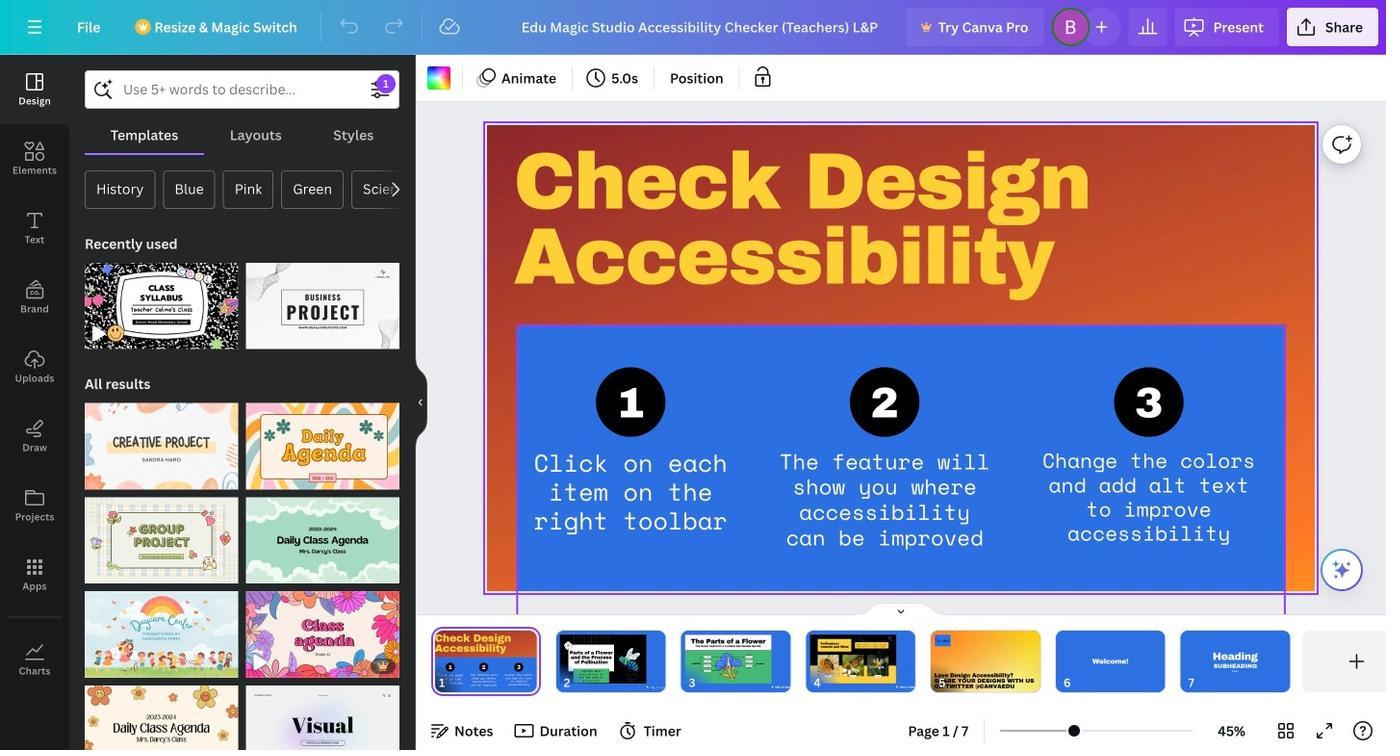 Task type: vqa. For each thing, say whether or not it's contained in the screenshot.
Zoom button
yes



Task type: locate. For each thing, give the bounding box(es) containing it.
blue green colorful daycare center presentation group
[[85, 580, 238, 678]]

Page title text field
[[453, 673, 461, 692]]

Zoom button
[[1201, 715, 1263, 746]]

gradient minimal portfolio proposal presentation group
[[246, 674, 400, 750]]

orange and yellow retro flower power daily class agenda template group
[[85, 674, 238, 750]]

orange groovy retro daily agenda presentation group
[[246, 392, 400, 490]]

green colorful cute aesthetic group project presentation group
[[85, 486, 238, 584]]

grey minimalist business project presentation group
[[246, 251, 400, 349]]

colorful watercolor creative project presentation group
[[85, 392, 238, 490]]

page 1 image
[[431, 631, 541, 692]]

no colour image
[[427, 66, 451, 90]]

main menu bar
[[0, 0, 1386, 55]]



Task type: describe. For each thing, give the bounding box(es) containing it.
colorful scrapbook nostalgia class syllabus blank education presentation group
[[85, 251, 238, 349]]

Use 5+ words to describe... search field
[[123, 71, 361, 108]]

canva assistant image
[[1331, 558, 1354, 582]]

hide pages image
[[855, 602, 947, 617]]

side panel tab list
[[0, 55, 69, 694]]

multicolor clouds daily class agenda template group
[[246, 486, 400, 584]]

colorful floral illustrative class agenda presentation group
[[246, 580, 400, 678]]

Design title text field
[[506, 8, 899, 46]]

hide image
[[415, 356, 427, 449]]



